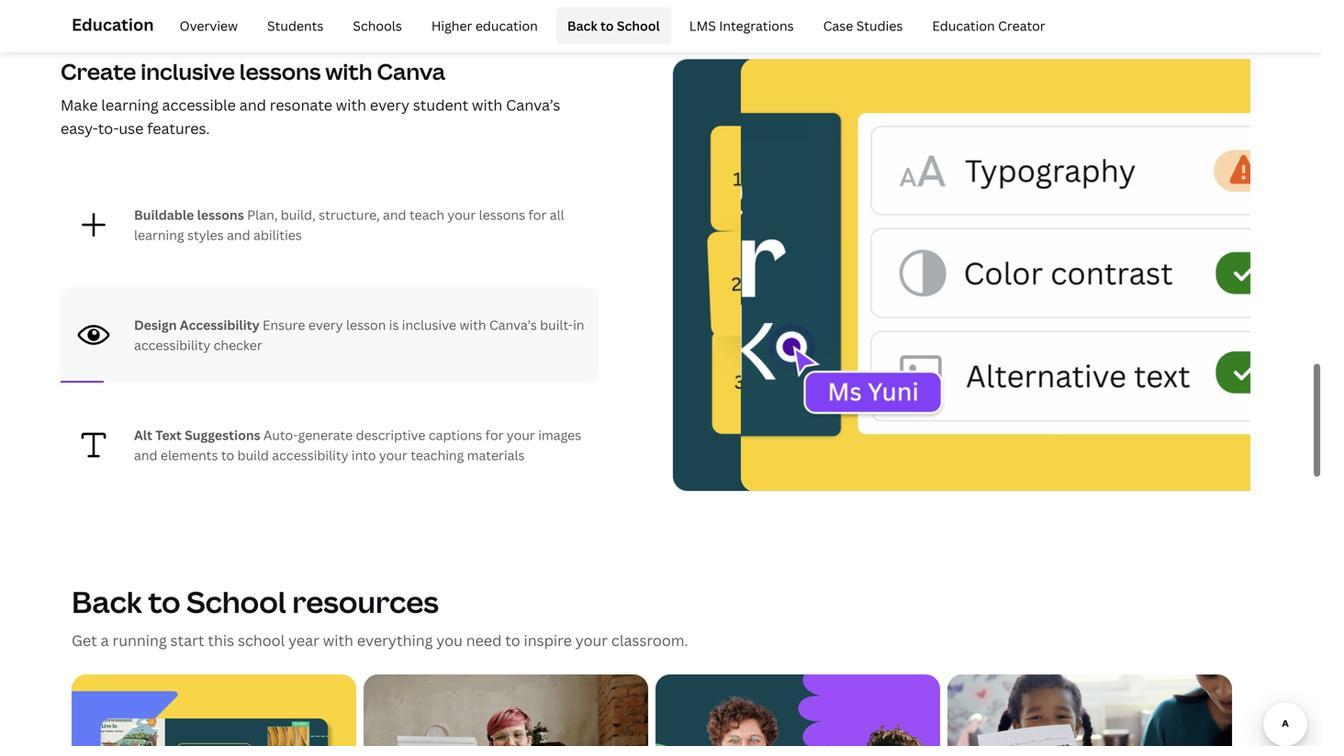 Task type: locate. For each thing, give the bounding box(es) containing it.
text
[[155, 426, 182, 444]]

education left creator
[[933, 17, 996, 34]]

with down schools
[[325, 56, 373, 86]]

plan,
[[247, 206, 278, 223]]

for left all
[[529, 206, 547, 223]]

materials
[[467, 447, 525, 464]]

accessibility down design
[[134, 336, 211, 354]]

1 horizontal spatial every
[[370, 95, 410, 115]]

back right education
[[568, 17, 598, 34]]

1 horizontal spatial inclusive
[[402, 316, 457, 334]]

all
[[550, 206, 565, 223]]

1 horizontal spatial back
[[568, 17, 598, 34]]

your inside back to school resources get a running start this school year with everything you need to inspire your classroom.
[[576, 631, 608, 651]]

every
[[370, 95, 410, 115], [309, 316, 343, 334]]

and down "alt"
[[134, 447, 158, 464]]

1 horizontal spatial education
[[933, 17, 996, 34]]

your
[[448, 206, 476, 223], [507, 426, 535, 444], [379, 447, 408, 464], [576, 631, 608, 651]]

integrations
[[719, 17, 794, 34]]

running
[[112, 631, 167, 651]]

0 vertical spatial inclusive
[[141, 56, 235, 86]]

for
[[529, 206, 547, 223], [486, 426, 504, 444]]

every inside ensure every lesson is inclusive with canva's built-in accessibility checker
[[309, 316, 343, 334]]

this
[[208, 631, 234, 651]]

for inside plan, build, structure, and teach your lessons for all learning styles and abilities
[[529, 206, 547, 223]]

alt
[[134, 426, 152, 444]]

and left resonate
[[240, 95, 266, 115]]

accessible
[[162, 95, 236, 115]]

and inside auto-generate descriptive captions for your images and elements to build accessibility into your teaching materials
[[134, 447, 158, 464]]

0 vertical spatial school
[[617, 17, 660, 34]]

0 vertical spatial every
[[370, 95, 410, 115]]

0 horizontal spatial education
[[72, 13, 154, 36]]

your down descriptive
[[379, 447, 408, 464]]

structure,
[[319, 206, 380, 223]]

buildable lessons
[[134, 206, 244, 223]]

need
[[466, 631, 502, 651]]

get
[[72, 631, 97, 651]]

to inside auto-generate descriptive captions for your images and elements to build accessibility into your teaching materials
[[221, 447, 234, 464]]

is
[[389, 316, 399, 334]]

everything
[[357, 631, 433, 651]]

features.
[[147, 119, 210, 138]]

and
[[240, 95, 266, 115], [383, 206, 407, 223], [227, 226, 250, 244], [134, 447, 158, 464]]

accessibility inside auto-generate descriptive captions for your images and elements to build accessibility into your teaching materials
[[272, 447, 349, 464]]

lessons left all
[[479, 206, 526, 223]]

canva's down education
[[506, 95, 561, 115]]

accessibility inside ensure every lesson is inclusive with canva's built-in accessibility checker
[[134, 336, 211, 354]]

back
[[568, 17, 598, 34], [72, 582, 142, 622]]

schools
[[353, 17, 402, 34]]

descriptive
[[356, 426, 426, 444]]

inclusive right is
[[402, 316, 457, 334]]

back inside back to school resources get a running start this school year with everything you need to inspire your classroom.
[[72, 582, 142, 622]]

1 horizontal spatial school
[[617, 17, 660, 34]]

schools link
[[342, 7, 413, 44]]

0 horizontal spatial back
[[72, 582, 142, 622]]

resources
[[292, 582, 439, 622]]

with right "year"
[[323, 631, 354, 651]]

your right teach
[[448, 206, 476, 223]]

your right "inspire"
[[576, 631, 608, 651]]

with right is
[[460, 316, 486, 334]]

1 vertical spatial inclusive
[[402, 316, 457, 334]]

0 horizontal spatial accessibility
[[134, 336, 211, 354]]

accessibility
[[134, 336, 211, 354], [272, 447, 349, 464]]

with inside ensure every lesson is inclusive with canva's built-in accessibility checker
[[460, 316, 486, 334]]

students link
[[256, 7, 335, 44]]

start
[[170, 631, 204, 651]]

1 vertical spatial learning
[[134, 226, 184, 244]]

lessons inside create inclusive lessons with canva make learning accessible and resonate with every student with canva's easy-to-use features.
[[240, 56, 321, 86]]

school
[[617, 17, 660, 34], [187, 582, 286, 622]]

1 horizontal spatial accessibility
[[272, 447, 349, 464]]

inclusive
[[141, 56, 235, 86], [402, 316, 457, 334]]

lessons
[[240, 56, 321, 86], [197, 206, 244, 223], [479, 206, 526, 223]]

learning up the 'use'
[[101, 95, 159, 115]]

canva's left built-
[[490, 316, 537, 334]]

overview link
[[169, 7, 249, 44]]

every left lesson
[[309, 316, 343, 334]]

1 vertical spatial back
[[72, 582, 142, 622]]

with
[[325, 56, 373, 86], [336, 95, 367, 115], [472, 95, 503, 115], [460, 316, 486, 334], [323, 631, 354, 651]]

0 vertical spatial accessibility
[[134, 336, 211, 354]]

school for back to school resources get a running start this school year with everything you need to inspire your classroom.
[[187, 582, 286, 622]]

to
[[601, 17, 614, 34], [221, 447, 234, 464], [148, 582, 181, 622], [505, 631, 521, 651]]

menu bar
[[161, 7, 1057, 44]]

for up materials at the bottom of page
[[486, 426, 504, 444]]

education
[[476, 17, 538, 34]]

images
[[539, 426, 582, 444]]

ensure
[[263, 316, 305, 334]]

0 horizontal spatial for
[[486, 426, 504, 444]]

school up this
[[187, 582, 286, 622]]

1 vertical spatial accessibility
[[272, 447, 349, 464]]

1 vertical spatial every
[[309, 316, 343, 334]]

learning
[[101, 95, 159, 115], [134, 226, 184, 244]]

suggestions
[[185, 426, 261, 444]]

inclusive inside create inclusive lessons with canva make learning accessible and resonate with every student with canva's easy-to-use features.
[[141, 56, 235, 86]]

0 horizontal spatial school
[[187, 582, 286, 622]]

0 vertical spatial canva's
[[506, 95, 561, 115]]

0 vertical spatial for
[[529, 206, 547, 223]]

auto-
[[264, 426, 298, 444]]

overview
[[180, 17, 238, 34]]

0 horizontal spatial every
[[309, 316, 343, 334]]

learning down buildable
[[134, 226, 184, 244]]

1 vertical spatial school
[[187, 582, 286, 622]]

inclusive up accessible
[[141, 56, 235, 86]]

design
[[134, 316, 177, 334]]

canva's
[[506, 95, 561, 115], [490, 316, 537, 334]]

buildable
[[134, 206, 194, 223]]

back for back to school
[[568, 17, 598, 34]]

higher education
[[432, 17, 538, 34]]

to-
[[98, 119, 119, 138]]

your inside plan, build, structure, and teach your lessons for all learning styles and abilities
[[448, 206, 476, 223]]

education
[[72, 13, 154, 36], [933, 17, 996, 34]]

0 vertical spatial learning
[[101, 95, 159, 115]]

with inside back to school resources get a running start this school year with everything you need to inspire your classroom.
[[323, 631, 354, 651]]

every inside create inclusive lessons with canva make learning accessible and resonate with every student with canva's easy-to-use features.
[[370, 95, 410, 115]]

plan, build, structure, and teach your lessons for all learning styles and abilities
[[134, 206, 565, 244]]

and inside create inclusive lessons with canva make learning accessible and resonate with every student with canva's easy-to-use features.
[[240, 95, 266, 115]]

accessibility down generate
[[272, 447, 349, 464]]

checker
[[214, 336, 263, 354]]

1 vertical spatial for
[[486, 426, 504, 444]]

your up materials at the bottom of page
[[507, 426, 535, 444]]

back up a
[[72, 582, 142, 622]]

case studies link
[[813, 7, 914, 44]]

lessons inside plan, build, structure, and teach your lessons for all learning styles and abilities
[[479, 206, 526, 223]]

school inside back to school resources get a running start this school year with everything you need to inspire your classroom.
[[187, 582, 286, 622]]

1 horizontal spatial for
[[529, 206, 547, 223]]

school left lms
[[617, 17, 660, 34]]

and left teach
[[383, 206, 407, 223]]

design accessibility
[[134, 316, 263, 334]]

back to school resources get a running start this school year with everything you need to inspire your classroom.
[[72, 582, 689, 651]]

0 vertical spatial back
[[568, 17, 598, 34]]

every down canva
[[370, 95, 410, 115]]

education up create
[[72, 13, 154, 36]]

lessons up resonate
[[240, 56, 321, 86]]

1 vertical spatial canva's
[[490, 316, 537, 334]]

a
[[101, 631, 109, 651]]

lessons up the styles
[[197, 206, 244, 223]]

0 horizontal spatial inclusive
[[141, 56, 235, 86]]



Task type: describe. For each thing, give the bounding box(es) containing it.
lesson
[[346, 316, 386, 334]]

lms integrations link
[[679, 7, 805, 44]]

creator
[[999, 17, 1046, 34]]

abilities
[[254, 226, 302, 244]]

case
[[824, 17, 854, 34]]

build
[[238, 447, 269, 464]]

school
[[238, 631, 285, 651]]

create
[[61, 56, 136, 86]]

school for back to school
[[617, 17, 660, 34]]

elements
[[161, 447, 218, 464]]

inclusive inside ensure every lesson is inclusive with canva's built-in accessibility checker
[[402, 316, 457, 334]]

alt text suggestions
[[134, 426, 264, 444]]

education for education creator
[[933, 17, 996, 34]]

student
[[413, 95, 469, 115]]

education creator link
[[922, 7, 1057, 44]]

students
[[267, 17, 324, 34]]

back for back to school resources get a running start this school year with everything you need to inspire your classroom.
[[72, 582, 142, 622]]

for inside auto-generate descriptive captions for your images and elements to build accessibility into your teaching materials
[[486, 426, 504, 444]]

with right resonate
[[336, 95, 367, 115]]

case studies
[[824, 17, 903, 34]]

teaching
[[411, 447, 464, 464]]

accessibility
[[180, 316, 260, 334]]

create inclusive lessons with canva make learning accessible and resonate with every student with canva's easy-to-use features.
[[61, 56, 561, 138]]

use
[[119, 119, 144, 138]]

lms integrations
[[690, 17, 794, 34]]

captions
[[429, 426, 483, 444]]

canva's inside create inclusive lessons with canva make learning accessible and resonate with every student with canva's easy-to-use features.
[[506, 95, 561, 115]]

and down plan,
[[227, 226, 250, 244]]

classroom.
[[612, 631, 689, 651]]

studies
[[857, 17, 903, 34]]

in
[[573, 316, 585, 334]]

back to school
[[568, 17, 660, 34]]

to inside back to school link
[[601, 17, 614, 34]]

learning inside create inclusive lessons with canva make learning accessible and resonate with every student with canva's easy-to-use features.
[[101, 95, 159, 115]]

with right the student
[[472, 95, 503, 115]]

education creator
[[933, 17, 1046, 34]]

education for education
[[72, 13, 154, 36]]

lms
[[690, 17, 716, 34]]

you
[[437, 631, 463, 651]]

menu bar containing overview
[[161, 7, 1057, 44]]

inspire
[[524, 631, 572, 651]]

generate
[[298, 426, 353, 444]]

easy-
[[61, 119, 98, 138]]

canva
[[377, 56, 446, 86]]

styles
[[187, 226, 224, 244]]

teach
[[410, 206, 445, 223]]

built-
[[540, 316, 573, 334]]

resonate
[[270, 95, 332, 115]]

canva's inside ensure every lesson is inclusive with canva's built-in accessibility checker
[[490, 316, 537, 334]]

ensure every lesson is inclusive with canva's built-in accessibility checker
[[134, 316, 585, 354]]

higher education link
[[421, 7, 549, 44]]

into
[[352, 447, 376, 464]]

higher
[[432, 17, 473, 34]]

learning inside plan, build, structure, and teach your lessons for all learning styles and abilities
[[134, 226, 184, 244]]

back to school link
[[557, 7, 671, 44]]

auto-generate descriptive captions for your images and elements to build accessibility into your teaching materials
[[134, 426, 582, 464]]

build,
[[281, 206, 316, 223]]

year
[[289, 631, 320, 651]]

make
[[61, 95, 98, 115]]



Task type: vqa. For each thing, say whether or not it's contained in the screenshot.
Presentations button's 'Presentations'
no



